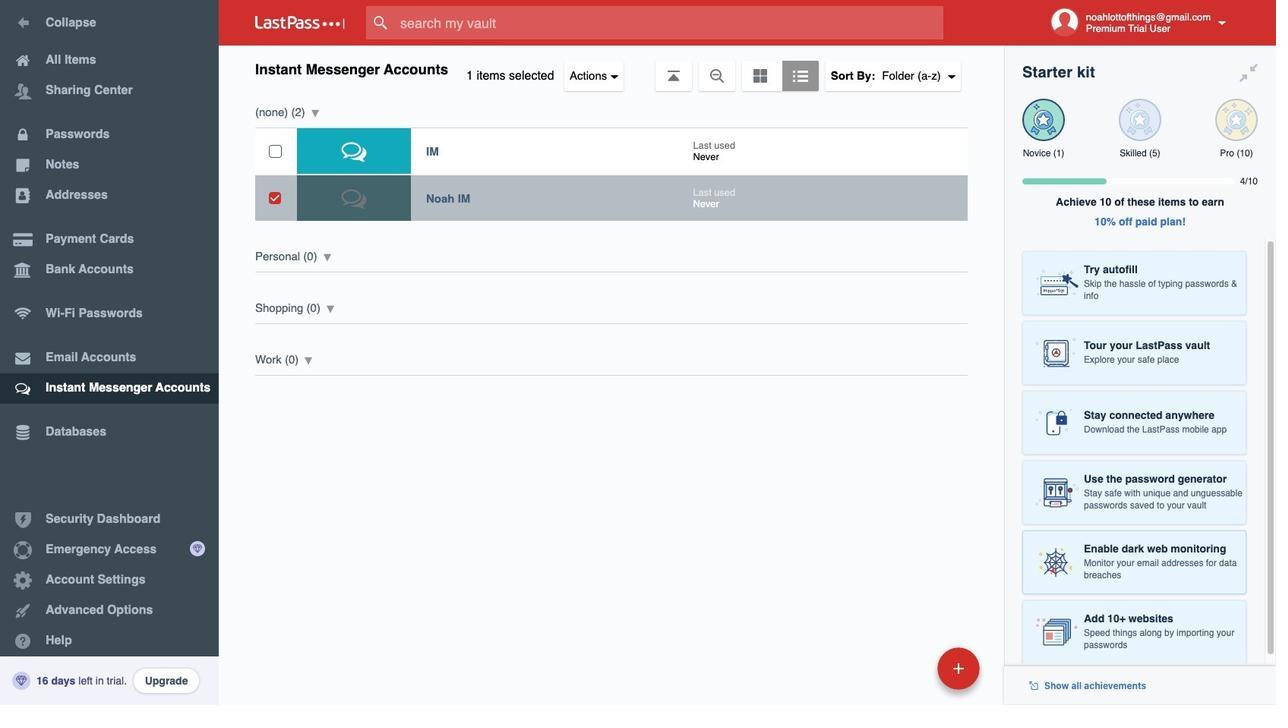 Task type: locate. For each thing, give the bounding box(es) containing it.
new item navigation
[[833, 644, 989, 706]]

main navigation navigation
[[0, 0, 219, 706]]



Task type: describe. For each thing, give the bounding box(es) containing it.
vault options navigation
[[219, 46, 1005, 91]]

Search search field
[[366, 6, 973, 40]]

search my vault text field
[[366, 6, 973, 40]]

new item element
[[833, 647, 986, 691]]

lastpass image
[[255, 16, 345, 30]]



